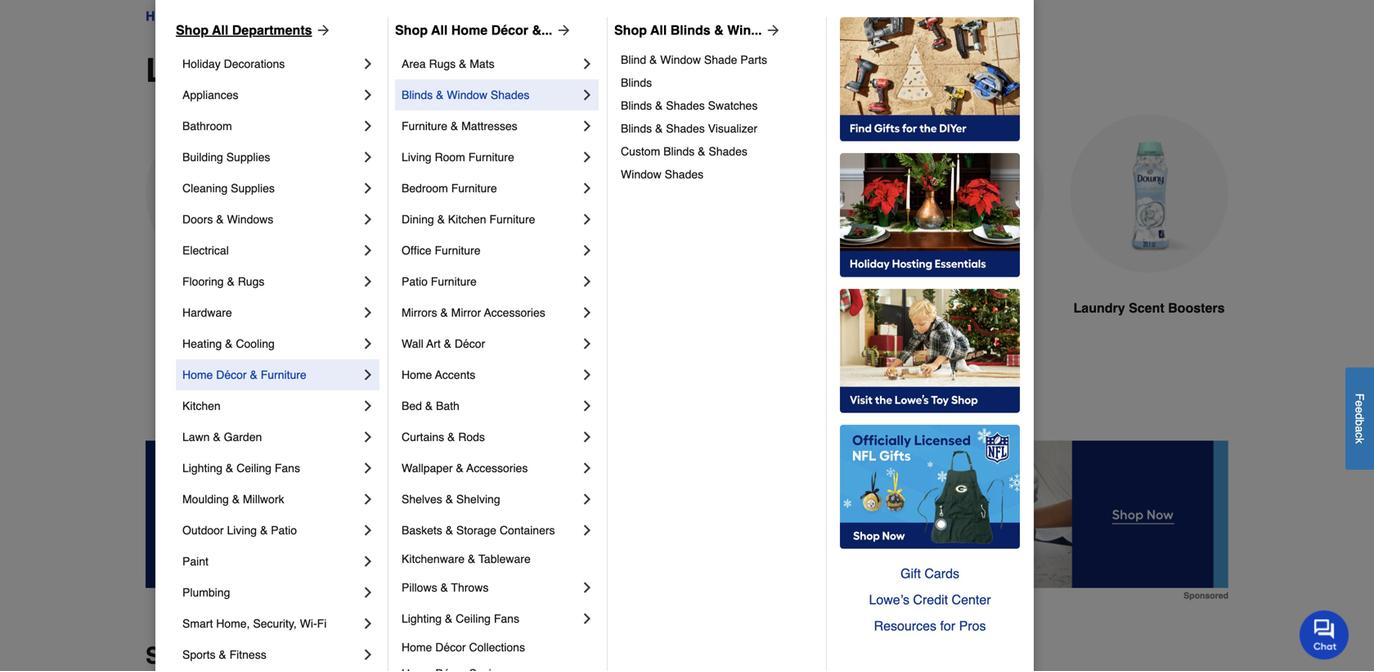Task type: vqa. For each thing, say whether or not it's contained in the screenshot.
Get associated with truck filled image
no



Task type: describe. For each thing, give the bounding box(es) containing it.
brand
[[242, 643, 309, 669]]

home for home décor collections
[[402, 641, 432, 654]]

visit the lowe's toy shop. image
[[841, 289, 1021, 413]]

baskets & storage containers
[[402, 524, 555, 537]]

shades up blinds & shades visualizer
[[666, 99, 705, 112]]

0 vertical spatial living
[[402, 151, 432, 164]]

plumbing
[[183, 586, 230, 599]]

arrow right image for shop all departments
[[312, 22, 332, 38]]

blind & window shade parts link
[[621, 48, 815, 71]]

decorations
[[224, 57, 285, 70]]

shop for shop all home décor &...
[[395, 23, 428, 38]]

pillows & throws
[[402, 581, 489, 594]]

lowe's credit center link
[[841, 587, 1021, 613]]

chat invite button image
[[1300, 610, 1350, 660]]

& left win...
[[715, 23, 724, 38]]

window shades
[[621, 168, 704, 181]]

blinds for blinds & window shades
[[402, 88, 433, 101]]

cleaning for bottommost cleaning supplies link
[[183, 182, 228, 195]]

chevron right image for paint link
[[360, 553, 376, 570]]

chevron right image for bedroom furniture link
[[579, 180, 596, 196]]

living room furniture link
[[402, 142, 579, 173]]

ceiling for lighting & ceiling fans link to the bottom
[[456, 612, 491, 625]]

1 vertical spatial laundry supplies
[[146, 52, 420, 89]]

chevron right image for doors & windows
[[360, 211, 376, 228]]

shop
[[146, 643, 203, 669]]

custom
[[621, 145, 661, 158]]

& for wallpaper & accessories link
[[456, 462, 464, 475]]

tableware
[[479, 552, 531, 566]]

window shades link
[[621, 163, 815, 186]]

accents
[[435, 368, 476, 381]]

outdoor living & patio
[[183, 524, 297, 537]]

laundry scent boosters link
[[1070, 115, 1229, 357]]

& for baskets & storage containers link
[[446, 524, 453, 537]]

lowe's
[[870, 592, 910, 607]]

d
[[1354, 413, 1367, 420]]

chevron right image for kitchen
[[360, 398, 376, 414]]

smart home, security, wi-fi link
[[183, 608, 360, 639]]

chevron right image for the area rugs & mats link
[[579, 56, 596, 72]]

& left mats
[[459, 57, 467, 70]]

bed
[[402, 399, 422, 412]]

shades down custom blinds & shades
[[665, 168, 704, 181]]

shades down the area rugs & mats link
[[491, 88, 530, 101]]

furniture & mattresses
[[402, 119, 518, 133]]

bathroom
[[183, 119, 232, 133]]

0 vertical spatial kitchen
[[448, 213, 487, 226]]

0 horizontal spatial rugs
[[238, 275, 265, 288]]

chevron right image for flooring & rugs link
[[360, 273, 376, 290]]

office furniture link
[[402, 235, 579, 266]]

chevron right image for hardware
[[360, 304, 376, 321]]

departments
[[232, 23, 312, 38]]

washing
[[725, 300, 779, 315]]

laundry scent boosters
[[1074, 300, 1226, 315]]

appliances
[[183, 88, 239, 101]]

laundry detergent
[[167, 300, 283, 315]]

kitchenware & tableware
[[402, 552, 531, 566]]

parts
[[741, 53, 768, 66]]

credit
[[914, 592, 949, 607]]

wall
[[402, 337, 424, 350]]

all for blinds
[[651, 23, 667, 38]]

furniture up dining & kitchen furniture
[[452, 182, 497, 195]]

dining
[[402, 213, 434, 226]]

stain
[[573, 300, 605, 315]]

décor left &...
[[492, 23, 529, 38]]

0 horizontal spatial kitchen
[[183, 399, 221, 412]]

boosters
[[1169, 300, 1226, 315]]

blue bottle of downy fabric softener. image
[[331, 115, 489, 273]]

gift cards
[[901, 566, 960, 581]]

blue spray bottle of febreze fabric freshener. image
[[886, 115, 1044, 273]]

removers
[[609, 300, 672, 315]]

moulding
[[183, 493, 229, 506]]

0 horizontal spatial fans
[[275, 462, 300, 475]]

security,
[[253, 617, 297, 630]]

doors & windows
[[183, 213, 274, 226]]

shop for shop all blinds & win...
[[615, 23, 647, 38]]

furniture up mirror at the top
[[431, 275, 477, 288]]

& for bed & bath link
[[425, 399, 433, 412]]

shop all departments
[[176, 23, 312, 38]]

chevron right image for smart home, security, wi-fi link
[[360, 615, 376, 632]]

lawn
[[183, 430, 210, 444]]

chevron right image for furniture & mattresses 'link'
[[579, 118, 596, 134]]

find gifts for the diyer. image
[[841, 17, 1021, 142]]

wall art & décor
[[402, 337, 485, 350]]

art
[[427, 337, 441, 350]]

chevron right image for lawn & garden
[[360, 429, 376, 445]]

supplies for 'building supplies' link
[[226, 151, 270, 164]]

0 horizontal spatial lighting & ceiling fans
[[183, 462, 300, 475]]

flooring & rugs
[[183, 275, 265, 288]]

pillows
[[402, 581, 437, 594]]

kitchen link
[[183, 390, 360, 421]]

bathroom link
[[183, 110, 360, 142]]

laundry stain removers link
[[516, 115, 674, 357]]

chevron right image for the wall art & décor link
[[579, 336, 596, 352]]

washing machine cleaners link
[[701, 115, 859, 377]]

area rugs & mats link
[[402, 48, 579, 79]]

blinds link
[[621, 71, 815, 94]]

fabric for fabric softeners
[[358, 300, 398, 315]]

wallpaper & accessories link
[[402, 453, 579, 484]]

area rugs & mats
[[402, 57, 495, 70]]

1 vertical spatial lighting
[[402, 612, 442, 625]]

chevron right image for holiday decorations link
[[360, 56, 376, 72]]

garden
[[224, 430, 262, 444]]

gift cards link
[[841, 561, 1021, 587]]

chevron right image for baskets & storage containers link
[[579, 522, 596, 539]]

dining & kitchen furniture
[[402, 213, 536, 226]]

chevron right image for building supplies
[[360, 149, 376, 165]]

millwork
[[243, 493, 284, 506]]

for
[[941, 618, 956, 633]]

f e e d b a c k button
[[1346, 367, 1375, 470]]

0 vertical spatial lighting & ceiling fans link
[[183, 453, 360, 484]]

furniture down furniture & mattresses 'link'
[[469, 151, 515, 164]]

& for heating & cooling link in the left of the page
[[225, 337, 233, 350]]

visualizer
[[708, 122, 758, 135]]

&...
[[532, 23, 553, 38]]

furniture inside 'link'
[[402, 119, 448, 133]]

1 vertical spatial cleaning supplies link
[[183, 173, 360, 204]]

shades down visualizer
[[709, 145, 748, 158]]

& for lighting & ceiling fans link to the bottom
[[445, 612, 453, 625]]

chevron right image for moulding & millwork
[[360, 491, 376, 507]]

fabric for fabric fresheners
[[908, 300, 947, 315]]

0 vertical spatial cleaning supplies link
[[196, 7, 310, 26]]

blinds & shades swatches
[[621, 99, 758, 112]]

supplies for topmost cleaning supplies link
[[255, 9, 310, 24]]

0 vertical spatial rugs
[[429, 57, 456, 70]]

chevron right image for curtains & rods link
[[579, 429, 596, 445]]

& for blinds & window shades link
[[436, 88, 444, 101]]

supplies for laundry supplies link
[[375, 9, 425, 24]]

& for dining & kitchen furniture link
[[438, 213, 445, 226]]

containers
[[500, 524, 555, 537]]

fabric softeners link
[[331, 115, 489, 357]]

ceiling for the topmost lighting & ceiling fans link
[[237, 462, 272, 475]]

mirrors & mirror accessories
[[402, 306, 546, 319]]

0 vertical spatial laundry supplies
[[324, 9, 425, 24]]

resources
[[874, 618, 937, 633]]

bed & bath
[[402, 399, 460, 412]]

cooling
[[236, 337, 275, 350]]

chevron right image for sports & fitness link
[[360, 647, 376, 663]]

curtains & rods
[[402, 430, 485, 444]]

outdoor living & patio link
[[183, 515, 360, 546]]

laundry supplies link
[[324, 7, 425, 26]]

& down cooling
[[250, 368, 258, 381]]

blinds & window shades link
[[402, 79, 579, 110]]

holiday hosting essentials. image
[[841, 153, 1021, 277]]

kitchenware & tableware link
[[402, 546, 596, 572]]

& down blinds & shades visualizer
[[698, 145, 706, 158]]

& for curtains & rods link
[[448, 430, 455, 444]]

arrow right image for shop all blinds & win...
[[762, 22, 782, 38]]

cleaners
[[752, 320, 808, 335]]

home for home décor & furniture
[[183, 368, 213, 381]]



Task type: locate. For each thing, give the bounding box(es) containing it.
2 fabric from the left
[[908, 300, 947, 315]]

1 horizontal spatial fans
[[494, 612, 520, 625]]

shelving
[[457, 493, 501, 506]]

kitchenware
[[402, 552, 465, 566]]

living
[[402, 151, 432, 164], [227, 524, 257, 537]]

window up furniture & mattresses
[[447, 88, 488, 101]]

furniture down heating & cooling link in the left of the page
[[261, 368, 307, 381]]

wi-
[[300, 617, 317, 630]]

home décor collections
[[402, 641, 525, 654]]

shop inside shop all blinds & win... link
[[615, 23, 647, 38]]

sports
[[183, 648, 216, 661]]

hardware link
[[183, 297, 360, 328]]

fitness
[[230, 648, 267, 661]]

& down millwork in the left of the page
[[260, 524, 268, 537]]

building supplies link
[[183, 142, 360, 173]]

supplies down bathroom link
[[226, 151, 270, 164]]

all inside shop all home décor &... link
[[431, 23, 448, 38]]

pros
[[960, 618, 987, 633]]

3 all from the left
[[651, 23, 667, 38]]

0 horizontal spatial fabric
[[358, 300, 398, 315]]

shop inside 'shop all departments' "link"
[[176, 23, 209, 38]]

shop by brand
[[146, 643, 309, 669]]

arrow right image up holiday decorations link
[[312, 22, 332, 38]]

1 horizontal spatial shop
[[395, 23, 428, 38]]

& for moulding & millwork link
[[232, 493, 240, 506]]

home for home
[[146, 9, 182, 24]]

0 horizontal spatial patio
[[271, 524, 297, 537]]

fabric left mirrors
[[358, 300, 398, 315]]

ceiling up millwork in the left of the page
[[237, 462, 272, 475]]

2 all from the left
[[431, 23, 448, 38]]

1 horizontal spatial living
[[402, 151, 432, 164]]

furniture up "room"
[[402, 119, 448, 133]]

laundry for bottle of downy laundry scent booster. image
[[1074, 300, 1126, 315]]

kitchen
[[448, 213, 487, 226], [183, 399, 221, 412]]

blinds for blinds & shades visualizer
[[621, 122, 652, 135]]

cards
[[925, 566, 960, 581]]

paint
[[183, 555, 209, 568]]

rugs
[[429, 57, 456, 70], [238, 275, 265, 288]]

shades
[[491, 88, 530, 101], [666, 99, 705, 112], [666, 122, 705, 135], [709, 145, 748, 158], [665, 168, 704, 181]]

shop up "holiday"
[[176, 23, 209, 38]]

furniture inside "link"
[[435, 244, 481, 257]]

f
[[1354, 393, 1367, 400]]

blinds for blinds & shades swatches
[[621, 99, 652, 112]]

chevron right image for appliances link
[[360, 87, 376, 103]]

laundry supplies down departments
[[146, 52, 420, 89]]

ceiling
[[237, 462, 272, 475], [456, 612, 491, 625]]

paint link
[[183, 546, 360, 577]]

0 vertical spatial accessories
[[484, 306, 546, 319]]

& up shelves & shelving
[[456, 462, 464, 475]]

shop inside shop all home décor &... link
[[395, 23, 428, 38]]

2 horizontal spatial shop
[[615, 23, 647, 38]]

office
[[402, 244, 432, 257]]

hardware
[[183, 306, 232, 319]]

& for the lawn & garden "link" at left
[[213, 430, 221, 444]]

& right sports
[[219, 648, 226, 661]]

& right doors
[[216, 213, 224, 226]]

1 vertical spatial living
[[227, 524, 257, 537]]

furniture down bedroom furniture link
[[490, 213, 536, 226]]

cleaning supplies up decorations
[[196, 9, 310, 24]]

living up bedroom
[[402, 151, 432, 164]]

1 vertical spatial fans
[[494, 612, 520, 625]]

1 horizontal spatial lighting & ceiling fans
[[402, 612, 520, 625]]

& right blind
[[650, 53, 657, 66]]

& for the blinds & shades visualizer link
[[656, 122, 663, 135]]

& right art at the left bottom of page
[[444, 337, 452, 350]]

chevron right image for home accents
[[579, 367, 596, 383]]

heating & cooling link
[[183, 328, 360, 359]]

1 vertical spatial lighting & ceiling fans
[[402, 612, 520, 625]]

mirrors
[[402, 306, 437, 319]]

& for furniture & mattresses 'link'
[[451, 119, 459, 133]]

patio furniture link
[[402, 266, 579, 297]]

0 vertical spatial cleaning
[[196, 9, 252, 24]]

arrow right image up parts
[[762, 22, 782, 38]]

laundry right departments
[[324, 9, 372, 24]]

accessories down curtains & rods link
[[467, 462, 528, 475]]

blinds & shades visualizer link
[[621, 117, 815, 140]]

shades up custom blinds & shades
[[666, 122, 705, 135]]

1 fabric from the left
[[358, 300, 398, 315]]

chevron right image for cleaning supplies
[[360, 180, 376, 196]]

plumbing link
[[183, 577, 360, 608]]

supplies up windows
[[231, 182, 275, 195]]

shop up area
[[395, 23, 428, 38]]

fans up home décor collections link
[[494, 612, 520, 625]]

2 vertical spatial window
[[621, 168, 662, 181]]

1 vertical spatial window
[[447, 88, 488, 101]]

laundry for white bottle of shout stain remover. image
[[518, 300, 570, 315]]

cleaning supplies inside cleaning supplies link
[[183, 182, 275, 195]]

home
[[146, 9, 182, 24], [452, 23, 488, 38], [183, 368, 213, 381], [402, 368, 432, 381], [402, 641, 432, 654]]

0 vertical spatial lighting & ceiling fans
[[183, 462, 300, 475]]

& for the kitchenware & tableware link at the bottom left of the page
[[468, 552, 476, 566]]

home décor & furniture
[[183, 368, 307, 381]]

bed & bath link
[[402, 390, 579, 421]]

& for pillows & throws link
[[441, 581, 448, 594]]

wallpaper & accessories
[[402, 462, 528, 475]]

& inside 'link'
[[451, 119, 459, 133]]

& right pillows on the left bottom of page
[[441, 581, 448, 594]]

mirrors & mirror accessories link
[[402, 297, 579, 328]]

window for shades
[[447, 88, 488, 101]]

softeners
[[401, 300, 462, 315]]

& left millwork in the left of the page
[[232, 493, 240, 506]]

wall art & décor link
[[402, 328, 579, 359]]

chevron right image for dining & kitchen furniture link
[[579, 211, 596, 228]]

patio down moulding & millwork link
[[271, 524, 297, 537]]

laundry supplies up area
[[324, 9, 425, 24]]

1 vertical spatial lighting & ceiling fans link
[[402, 603, 579, 634]]

by
[[209, 643, 236, 669]]

doors & windows link
[[183, 204, 360, 235]]

1 vertical spatial cleaning
[[183, 182, 228, 195]]

resources for pros
[[874, 618, 987, 633]]

white bottle of shout stain remover. image
[[516, 115, 674, 273]]

green container of gain laundry detergent. image
[[146, 115, 304, 273]]

& for the topmost lighting & ceiling fans link
[[226, 462, 233, 475]]

chevron right image for patio furniture
[[579, 273, 596, 290]]

cleaning supplies link
[[196, 7, 310, 26], [183, 173, 360, 204]]

blinds
[[671, 23, 711, 38], [621, 76, 652, 89], [402, 88, 433, 101], [621, 99, 652, 112], [621, 122, 652, 135], [664, 145, 695, 158]]

living down moulding & millwork
[[227, 524, 257, 537]]

all inside 'shop all departments' "link"
[[212, 23, 229, 38]]

1 vertical spatial rugs
[[238, 275, 265, 288]]

& left rods
[[448, 430, 455, 444]]

1 shop from the left
[[176, 23, 209, 38]]

& for "shelves & shelving" link at the left bottom of page
[[446, 493, 453, 506]]

all up 'holiday decorations' in the left of the page
[[212, 23, 229, 38]]

& for flooring & rugs link
[[227, 275, 235, 288]]

& for sports & fitness link
[[219, 648, 226, 661]]

patio up the fabric softeners
[[402, 275, 428, 288]]

electrical link
[[183, 235, 360, 266]]

cleaning supplies for topmost cleaning supplies link
[[196, 9, 310, 24]]

chevron right image for the living room furniture link
[[579, 149, 596, 165]]

storage
[[457, 524, 497, 537]]

shop for shop all departments
[[176, 23, 209, 38]]

arrow right image
[[553, 22, 572, 38]]

advertisement region
[[146, 441, 1229, 600]]

& for blinds & shades swatches link
[[656, 99, 663, 112]]

0 vertical spatial patio
[[402, 275, 428, 288]]

0 vertical spatial ceiling
[[237, 462, 272, 475]]

0 horizontal spatial arrow right image
[[312, 22, 332, 38]]

accessories up the wall art & décor link
[[484, 306, 546, 319]]

officially licensed n f l gifts. shop now. image
[[841, 425, 1021, 549]]

chevron right image for bed & bath link
[[579, 398, 596, 414]]

chevron right image for wallpaper & accessories link
[[579, 460, 596, 476]]

lighting down pillows on the left bottom of page
[[402, 612, 442, 625]]

1 vertical spatial ceiling
[[456, 612, 491, 625]]

& up laundry detergent
[[227, 275, 235, 288]]

b
[[1354, 420, 1367, 426]]

1 horizontal spatial all
[[431, 23, 448, 38]]

0 vertical spatial window
[[661, 53, 701, 66]]

home accents link
[[402, 359, 579, 390]]

& right dining
[[438, 213, 445, 226]]

chevron right image for electrical
[[360, 242, 376, 259]]

a
[[1354, 426, 1367, 432]]

ceiling up the home décor collections
[[456, 612, 491, 625]]

cleaning up 'holiday decorations' in the left of the page
[[196, 9, 252, 24]]

rods
[[459, 430, 485, 444]]

& up living room furniture at the top left of the page
[[451, 119, 459, 133]]

e up "b"
[[1354, 407, 1367, 413]]

laundry left stain
[[518, 300, 570, 315]]

cleaning supplies
[[196, 9, 310, 24], [183, 182, 275, 195]]

fresheners
[[951, 300, 1022, 315]]

arrow right image inside 'shop all departments' "link"
[[312, 22, 332, 38]]

chevron right image for plumbing
[[360, 584, 376, 601]]

shelves & shelving
[[402, 493, 501, 506]]

2 shop from the left
[[395, 23, 428, 38]]

shop up blind
[[615, 23, 647, 38]]

supplies up area
[[375, 9, 425, 24]]

chevron right image for home décor & furniture
[[360, 367, 376, 383]]

décor left the collections
[[436, 641, 466, 654]]

chevron right image for bathroom
[[360, 118, 376, 134]]

gift
[[901, 566, 921, 581]]

k
[[1354, 438, 1367, 444]]

window for shade
[[661, 53, 701, 66]]

fans up moulding & millwork link
[[275, 462, 300, 475]]

moulding & millwork
[[183, 493, 284, 506]]

outdoor
[[183, 524, 224, 537]]

décor down mirrors & mirror accessories
[[455, 337, 485, 350]]

fabric left fresheners
[[908, 300, 947, 315]]

1 horizontal spatial lighting & ceiling fans link
[[402, 603, 579, 634]]

décor down heating & cooling
[[216, 368, 247, 381]]

laundry for green container of gain laundry detergent. image at the left top
[[167, 300, 219, 315]]

chevron right image for "shelves & shelving" link at the left bottom of page
[[579, 491, 596, 507]]

all
[[212, 23, 229, 38], [431, 23, 448, 38], [651, 23, 667, 38]]

chevron right image for pillows & throws
[[579, 579, 596, 596]]

electrical
[[183, 244, 229, 257]]

chevron right image
[[579, 87, 596, 103], [360, 118, 376, 134], [360, 149, 376, 165], [360, 180, 376, 196], [360, 211, 376, 228], [360, 242, 376, 259], [579, 242, 596, 259], [579, 273, 596, 290], [360, 304, 376, 321], [579, 304, 596, 321], [360, 336, 376, 352], [360, 367, 376, 383], [579, 367, 596, 383], [360, 398, 376, 414], [360, 429, 376, 445], [360, 491, 376, 507], [579, 579, 596, 596], [360, 584, 376, 601]]

& right bed
[[425, 399, 433, 412]]

chevron right image for outdoor living & patio link
[[360, 522, 376, 539]]

cleaning supplies link up decorations
[[196, 7, 310, 26]]

lighting & ceiling fans down garden
[[183, 462, 300, 475]]

0 vertical spatial fans
[[275, 462, 300, 475]]

supplies down laundry supplies link
[[284, 52, 420, 89]]

1 horizontal spatial ceiling
[[456, 612, 491, 625]]

chevron right image
[[360, 56, 376, 72], [579, 56, 596, 72], [360, 87, 376, 103], [579, 118, 596, 134], [579, 149, 596, 165], [579, 180, 596, 196], [579, 211, 596, 228], [360, 273, 376, 290], [579, 336, 596, 352], [579, 398, 596, 414], [579, 429, 596, 445], [360, 460, 376, 476], [579, 460, 596, 476], [579, 491, 596, 507], [360, 522, 376, 539], [579, 522, 596, 539], [360, 553, 376, 570], [579, 611, 596, 627], [360, 615, 376, 632], [360, 647, 376, 663]]

1 arrow right image from the left
[[312, 22, 332, 38]]

mats
[[470, 57, 495, 70]]

rugs right area
[[429, 57, 456, 70]]

& up blinds & shades visualizer
[[656, 99, 663, 112]]

blinds for blinds
[[621, 76, 652, 89]]

supplies up holiday decorations link
[[255, 9, 310, 24]]

1 vertical spatial cleaning supplies
[[183, 182, 275, 195]]

all up the blind & window shade parts
[[651, 23, 667, 38]]

kitchen down 'bedroom furniture'
[[448, 213, 487, 226]]

chevron right image for heating & cooling
[[360, 336, 376, 352]]

e up 'd'
[[1354, 400, 1367, 407]]

lighting & ceiling fans link up the collections
[[402, 603, 579, 634]]

lighting up moulding
[[183, 462, 223, 475]]

window down custom
[[621, 168, 662, 181]]

furniture & mattresses link
[[402, 110, 579, 142]]

2 arrow right image from the left
[[762, 22, 782, 38]]

& left cooling
[[225, 337, 233, 350]]

& for blind & window shade parts link
[[650, 53, 657, 66]]

all inside shop all blinds & win... link
[[651, 23, 667, 38]]

0 vertical spatial cleaning supplies
[[196, 9, 310, 24]]

home décor collections link
[[402, 634, 596, 660]]

supplies
[[255, 9, 310, 24], [375, 9, 425, 24], [284, 52, 420, 89], [226, 151, 270, 164], [231, 182, 275, 195]]

1 vertical spatial patio
[[271, 524, 297, 537]]

2 e from the top
[[1354, 407, 1367, 413]]

& up throws
[[468, 552, 476, 566]]

detergent
[[222, 300, 283, 315]]

all for home
[[431, 23, 448, 38]]

0 horizontal spatial lighting & ceiling fans link
[[183, 453, 360, 484]]

& left mirror at the top
[[441, 306, 448, 319]]

cleaning supplies link up windows
[[183, 173, 360, 204]]

fabric
[[358, 300, 398, 315], [908, 300, 947, 315]]

supplies for bottommost cleaning supplies link
[[231, 182, 275, 195]]

3 shop from the left
[[615, 23, 647, 38]]

& right shelves
[[446, 493, 453, 506]]

chevron right image for office furniture
[[579, 242, 596, 259]]

1 horizontal spatial lighting
[[402, 612, 442, 625]]

cleaning for topmost cleaning supplies link
[[196, 9, 252, 24]]

arrow right image inside shop all blinds & win... link
[[762, 22, 782, 38]]

laundry down 'flooring'
[[167, 300, 219, 315]]

bottle of downy laundry scent booster. image
[[1070, 115, 1229, 273]]

orange box of tide washing machine cleaner. image
[[701, 115, 859, 273]]

laundry left scent
[[1074, 300, 1126, 315]]

laundry down shop all departments
[[146, 52, 275, 89]]

cleaning supplies up doors & windows
[[183, 182, 275, 195]]

chevron right image for mirrors & mirror accessories
[[579, 304, 596, 321]]

shop all blinds & win... link
[[615, 20, 782, 40]]

supplies inside 'building supplies' link
[[226, 151, 270, 164]]

2 horizontal spatial all
[[651, 23, 667, 38]]

cleaning supplies for bottommost cleaning supplies link
[[183, 182, 275, 195]]

window down shop all blinds & win...
[[661, 53, 701, 66]]

0 horizontal spatial lighting
[[183, 462, 223, 475]]

& down area rugs & mats
[[436, 88, 444, 101]]

décor
[[492, 23, 529, 38], [455, 337, 485, 350], [216, 368, 247, 381], [436, 641, 466, 654]]

blinds & shades swatches link
[[621, 94, 815, 117]]

rugs up detergent
[[238, 275, 265, 288]]

kitchen up lawn
[[183, 399, 221, 412]]

1 all from the left
[[212, 23, 229, 38]]

0 horizontal spatial all
[[212, 23, 229, 38]]

living room furniture
[[402, 151, 515, 164]]

1 vertical spatial accessories
[[467, 462, 528, 475]]

baskets & storage containers link
[[402, 515, 579, 546]]

home décor & furniture link
[[183, 359, 360, 390]]

all up area rugs & mats
[[431, 23, 448, 38]]

curtains & rods link
[[402, 421, 579, 453]]

cleaning down building at top left
[[183, 182, 228, 195]]

chevron right image for blinds & window shades
[[579, 87, 596, 103]]

1 horizontal spatial rugs
[[429, 57, 456, 70]]

& up moulding & millwork
[[226, 462, 233, 475]]

1 e from the top
[[1354, 400, 1367, 407]]

& down pillows & throws on the bottom of page
[[445, 612, 453, 625]]

&
[[715, 23, 724, 38], [650, 53, 657, 66], [459, 57, 467, 70], [436, 88, 444, 101], [656, 99, 663, 112], [451, 119, 459, 133], [656, 122, 663, 135], [698, 145, 706, 158], [216, 213, 224, 226], [438, 213, 445, 226], [227, 275, 235, 288], [441, 306, 448, 319], [225, 337, 233, 350], [444, 337, 452, 350], [250, 368, 258, 381], [425, 399, 433, 412], [213, 430, 221, 444], [448, 430, 455, 444], [226, 462, 233, 475], [456, 462, 464, 475], [232, 493, 240, 506], [446, 493, 453, 506], [260, 524, 268, 537], [446, 524, 453, 537], [468, 552, 476, 566], [441, 581, 448, 594], [445, 612, 453, 625], [219, 648, 226, 661]]

0 horizontal spatial living
[[227, 524, 257, 537]]

1 horizontal spatial kitchen
[[448, 213, 487, 226]]

& for doors & windows link
[[216, 213, 224, 226]]

laundry detergent link
[[146, 115, 304, 357]]

bath
[[436, 399, 460, 412]]

& for mirrors & mirror accessories link
[[441, 306, 448, 319]]

1 vertical spatial kitchen
[[183, 399, 221, 412]]

home,
[[216, 617, 250, 630]]

arrow right image
[[312, 22, 332, 38], [762, 22, 782, 38]]

& up custom
[[656, 122, 663, 135]]

home for home accents
[[402, 368, 432, 381]]

0 vertical spatial lighting
[[183, 462, 223, 475]]

building
[[183, 151, 223, 164]]

0 horizontal spatial ceiling
[[237, 462, 272, 475]]

windows
[[227, 213, 274, 226]]

lighting & ceiling fans link
[[183, 453, 360, 484], [402, 603, 579, 634]]

1 horizontal spatial fabric
[[908, 300, 947, 315]]

center
[[952, 592, 992, 607]]

patio furniture
[[402, 275, 477, 288]]

1 horizontal spatial patio
[[402, 275, 428, 288]]

lighting & ceiling fans link up millwork in the left of the page
[[183, 453, 360, 484]]

lighting & ceiling fans up the home décor collections
[[402, 612, 520, 625]]

fans
[[275, 462, 300, 475], [494, 612, 520, 625]]

& inside "link"
[[213, 430, 221, 444]]

1 horizontal spatial arrow right image
[[762, 22, 782, 38]]

0 horizontal spatial shop
[[176, 23, 209, 38]]

& left "storage"
[[446, 524, 453, 537]]

all for departments
[[212, 23, 229, 38]]

& right lawn
[[213, 430, 221, 444]]

wallpaper
[[402, 462, 453, 475]]

furniture down dining & kitchen furniture
[[435, 244, 481, 257]]

bedroom
[[402, 182, 448, 195]]

supplies inside laundry supplies link
[[375, 9, 425, 24]]

swatches
[[708, 99, 758, 112]]

bedroom furniture
[[402, 182, 497, 195]]



